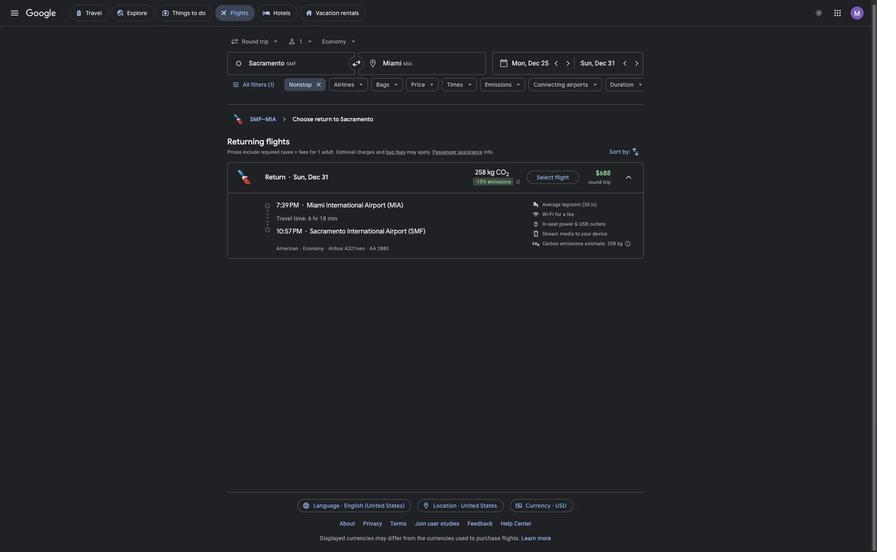 Task type: vqa. For each thing, say whether or not it's contained in the screenshot.
Zoom in ICON
no



Task type: describe. For each thing, give the bounding box(es) containing it.
prices include required taxes + fees for 1 adult. optional charges and bag fees may apply. passenger assistance
[[227, 149, 483, 155]]

travel time: 6 hr 18 min
[[277, 215, 338, 222]]

duration button
[[606, 75, 648, 94]]

used
[[456, 535, 469, 542]]

terms
[[391, 520, 407, 527]]

by:
[[623, 148, 631, 155]]

feedback
[[468, 520, 493, 527]]

optional
[[336, 149, 356, 155]]

returning flights main content
[[227, 111, 644, 265]]

wi-fi for a fee
[[543, 212, 575, 217]]

smf – mia
[[250, 116, 276, 123]]

1 vertical spatial may
[[376, 535, 387, 542]]

15%
[[477, 179, 487, 185]]

0 horizontal spatial smf
[[250, 116, 262, 123]]

sacramento international airport ( smf )
[[310, 227, 426, 236]]

returning flights
[[227, 137, 290, 147]]

bags button
[[372, 75, 403, 94]]

american
[[277, 246, 298, 251]]

sort by:
[[610, 148, 631, 155]]

currency
[[526, 502, 551, 509]]

( for mia
[[388, 201, 390, 210]]

join user studies link
[[411, 517, 464, 530]]

power
[[560, 221, 574, 227]]

a
[[563, 212, 566, 217]]

688 US dollars text field
[[596, 169, 611, 177]]

sort by: button
[[607, 142, 644, 162]]

airlines
[[334, 81, 354, 88]]

sort
[[610, 148, 622, 155]]

legroom
[[563, 202, 581, 208]]

from
[[404, 535, 416, 542]]

more
[[538, 535, 551, 542]]

airlines button
[[329, 75, 368, 94]]

join
[[415, 520, 426, 527]]

aa
[[370, 246, 376, 251]]

1 horizontal spatial 258
[[608, 241, 616, 247]]

1 vertical spatial kg
[[618, 241, 623, 247]]

31
[[322, 173, 328, 181]]

flight
[[555, 174, 569, 181]]

carbon emissions estimate: 258 kg
[[543, 241, 623, 247]]

change appearance image
[[810, 3, 829, 23]]

in-
[[543, 221, 549, 227]]

average
[[543, 202, 561, 208]]

required
[[261, 149, 280, 155]]

+
[[295, 149, 298, 155]]

trip
[[603, 179, 611, 185]]

co
[[496, 169, 507, 177]]

sun, dec 31
[[294, 173, 328, 181]]

states)
[[386, 502, 405, 509]]

states
[[480, 502, 497, 509]]

1 inside returning flights main content
[[318, 149, 321, 155]]

include
[[243, 149, 260, 155]]

differ
[[388, 535, 402, 542]]

airport for sacramento international airport
[[386, 227, 407, 236]]

1 vertical spatial smf
[[411, 227, 424, 236]]

Departure text field
[[512, 52, 550, 74]]

2883
[[378, 246, 389, 251]]

1 fees from the left
[[299, 149, 309, 155]]

learn more link
[[522, 535, 551, 542]]

Return text field
[[581, 52, 618, 74]]

about
[[340, 520, 355, 527]]

to for sacramento
[[334, 116, 339, 123]]

feedback link
[[464, 517, 497, 530]]

select
[[537, 174, 554, 181]]

Arrival time: 10:57 PM. text field
[[277, 227, 302, 236]]

( for smf
[[409, 227, 411, 236]]

2 fees from the left
[[396, 149, 406, 155]]

258 kg co 2
[[475, 169, 509, 178]]

) for mia
[[401, 201, 404, 210]]

1 horizontal spatial to
[[470, 535, 475, 542]]

0 vertical spatial for
[[310, 149, 317, 155]]

carbon emissions estimate: 258 kilograms element
[[543, 241, 623, 247]]

all
[[243, 81, 250, 88]]

) for smf
[[424, 227, 426, 236]]

258 inside 258 kg co 2
[[475, 169, 486, 177]]

prices
[[227, 149, 242, 155]]

main menu image
[[10, 8, 20, 18]]

flights.
[[502, 535, 520, 542]]

round
[[589, 179, 602, 185]]

nonstop
[[289, 81, 312, 88]]

displayed
[[320, 535, 345, 542]]

passenger assistance button
[[433, 149, 483, 155]]

0 vertical spatial mia
[[266, 116, 276, 123]]

taxes
[[281, 149, 293, 155]]

airbus
[[329, 246, 343, 251]]

none search field containing all filters (1)
[[227, 32, 648, 105]]

seat
[[549, 221, 558, 227]]

flights
[[266, 137, 290, 147]]

economy
[[303, 246, 324, 251]]

location
[[434, 502, 457, 509]]

7:39 pm
[[277, 201, 299, 210]]

1 vertical spatial sacramento
[[310, 227, 346, 236]]

times button
[[442, 75, 477, 94]]

in)
[[592, 202, 597, 208]]

passenger
[[433, 149, 457, 155]]

2 currencies from the left
[[427, 535, 454, 542]]

privacy
[[363, 520, 382, 527]]

in-seat power & usb outlets
[[543, 221, 606, 227]]

-15% emissions
[[476, 179, 511, 185]]



Task type: locate. For each thing, give the bounding box(es) containing it.
0 horizontal spatial emissions
[[488, 179, 511, 185]]

may
[[407, 149, 417, 155], [376, 535, 387, 542]]

join user studies
[[415, 520, 460, 527]]

0 horizontal spatial (
[[388, 201, 390, 210]]

 image inside returning flights main content
[[326, 246, 327, 251]]

fees right bag
[[396, 149, 406, 155]]

airport for miami international airport
[[365, 201, 386, 210]]

258 right estimate:
[[608, 241, 616, 247]]

mia up 'sacramento international airport ( smf )'
[[390, 201, 401, 210]]

1 horizontal spatial fees
[[396, 149, 406, 155]]

international up min
[[326, 201, 364, 210]]

miami
[[307, 201, 325, 210]]

fees
[[299, 149, 309, 155], [396, 149, 406, 155]]

258
[[475, 169, 486, 177], [608, 241, 616, 247]]

return
[[265, 173, 286, 181]]

0 vertical spatial smf
[[250, 116, 262, 123]]

price
[[412, 81, 425, 88]]

purchase
[[477, 535, 501, 542]]

258 up 15%
[[475, 169, 486, 177]]

0 vertical spatial 1
[[300, 38, 303, 45]]

for left a at right
[[555, 212, 562, 217]]

1 horizontal spatial emissions
[[561, 241, 584, 247]]

0 horizontal spatial mia
[[266, 116, 276, 123]]

1 horizontal spatial )
[[424, 227, 426, 236]]

sacramento down min
[[310, 227, 346, 236]]

outlets
[[590, 221, 606, 227]]

1 horizontal spatial smf
[[411, 227, 424, 236]]

1 vertical spatial 258
[[608, 241, 616, 247]]

1 horizontal spatial may
[[407, 149, 417, 155]]

choose return to sacramento
[[293, 116, 374, 123]]

sacramento up prices include required taxes + fees for 1 adult. optional charges and bag fees may apply. passenger assistance
[[341, 116, 374, 123]]

airport
[[365, 201, 386, 210], [386, 227, 407, 236]]

bags
[[376, 81, 390, 88]]

1 vertical spatial 1
[[318, 149, 321, 155]]

privacy link
[[359, 517, 386, 530]]

to
[[334, 116, 339, 123], [576, 231, 580, 237], [470, 535, 475, 542]]

apply.
[[418, 149, 431, 155]]

0 vertical spatial airport
[[365, 201, 386, 210]]

2
[[507, 171, 509, 178]]

emissions down co
[[488, 179, 511, 185]]

travel
[[277, 215, 292, 222]]

1 vertical spatial )
[[424, 227, 426, 236]]

1 horizontal spatial (
[[409, 227, 411, 236]]

times
[[447, 81, 463, 88]]

2 horizontal spatial to
[[576, 231, 580, 237]]

adult.
[[322, 149, 335, 155]]

1 vertical spatial (
[[409, 227, 411, 236]]

0 vertical spatial )
[[401, 201, 404, 210]]

1 horizontal spatial for
[[555, 212, 562, 217]]

0 horizontal spatial 1
[[300, 38, 303, 45]]

 image
[[326, 246, 327, 251]]

1 vertical spatial airport
[[386, 227, 407, 236]]

1 horizontal spatial mia
[[390, 201, 401, 210]]

to for your
[[576, 231, 580, 237]]

(1)
[[268, 81, 275, 88]]

all filters (1) button
[[227, 75, 281, 94]]

international
[[326, 201, 364, 210], [347, 227, 385, 236]]

airports
[[567, 81, 589, 88]]

displayed currencies may differ from the currencies used to purchase flights. learn more
[[320, 535, 551, 542]]

0 horizontal spatial may
[[376, 535, 387, 542]]

0 horizontal spatial to
[[334, 116, 339, 123]]

0 vertical spatial 258
[[475, 169, 486, 177]]

0 vertical spatial sacramento
[[341, 116, 374, 123]]

hr
[[313, 215, 318, 222]]

–
[[262, 116, 266, 123]]

terms link
[[386, 517, 411, 530]]

)
[[401, 201, 404, 210], [424, 227, 426, 236]]

the
[[417, 535, 426, 542]]

select flight button
[[527, 168, 579, 187]]

for left adult. at the top left of the page
[[310, 149, 317, 155]]

help center
[[501, 520, 532, 527]]

international for miami
[[326, 201, 364, 210]]

None search field
[[227, 32, 648, 105]]

0 horizontal spatial fees
[[299, 149, 309, 155]]

aa 2883
[[370, 246, 389, 251]]

emissions
[[485, 81, 512, 88]]

emissions down stream media to your device on the right of the page
[[561, 241, 584, 247]]

0 horizontal spatial )
[[401, 201, 404, 210]]

1 vertical spatial international
[[347, 227, 385, 236]]

to left your
[[576, 231, 580, 237]]

may inside returning flights main content
[[407, 149, 417, 155]]

about link
[[336, 517, 359, 530]]

0 horizontal spatial for
[[310, 149, 317, 155]]

fees right +
[[299, 149, 309, 155]]

to right used
[[470, 535, 475, 542]]

currencies down join user studies link
[[427, 535, 454, 542]]

0 vertical spatial international
[[326, 201, 364, 210]]

-
[[476, 179, 477, 185]]

time:
[[294, 215, 307, 222]]

0 vertical spatial (
[[388, 201, 390, 210]]

filters
[[251, 81, 267, 88]]

airbus a321neo
[[329, 246, 365, 251]]

help
[[501, 520, 513, 527]]

0 horizontal spatial kg
[[488, 169, 495, 177]]

help center link
[[497, 517, 536, 530]]

1 horizontal spatial 1
[[318, 149, 321, 155]]

wi-
[[543, 212, 550, 217]]

bag
[[386, 149, 395, 155]]

None text field
[[358, 52, 486, 75]]

price button
[[407, 75, 439, 94]]

kg up -15% emissions at the right of page
[[488, 169, 495, 177]]

carbon
[[543, 241, 559, 247]]

0 horizontal spatial 258
[[475, 169, 486, 177]]

international up "aa"
[[347, 227, 385, 236]]

0 vertical spatial may
[[407, 149, 417, 155]]

1 horizontal spatial currencies
[[427, 535, 454, 542]]

currencies
[[347, 535, 374, 542], [427, 535, 454, 542]]

select flight
[[537, 174, 569, 181]]

duration
[[611, 81, 634, 88]]

1 horizontal spatial kg
[[618, 241, 623, 247]]

1 vertical spatial to
[[576, 231, 580, 237]]

0 vertical spatial emissions
[[488, 179, 511, 185]]

language
[[313, 502, 340, 509]]

united states
[[461, 502, 497, 509]]

None text field
[[227, 52, 355, 75]]

and
[[376, 149, 385, 155]]

learn
[[522, 535, 536, 542]]

10:57 pm
[[277, 227, 302, 236]]

miami international airport ( mia )
[[307, 201, 404, 210]]

0 vertical spatial kg
[[488, 169, 495, 177]]

user
[[428, 520, 439, 527]]

currencies down privacy
[[347, 535, 374, 542]]

18
[[320, 215, 326, 222]]

estimate:
[[585, 241, 607, 247]]

1 vertical spatial mia
[[390, 201, 401, 210]]

1 currencies from the left
[[347, 535, 374, 542]]

1
[[300, 38, 303, 45], [318, 149, 321, 155]]

nonstop button
[[284, 75, 326, 94]]

1 vertical spatial for
[[555, 212, 562, 217]]

1 inside popup button
[[300, 38, 303, 45]]

kg right estimate:
[[618, 241, 623, 247]]

0 vertical spatial to
[[334, 116, 339, 123]]

for
[[310, 149, 317, 155], [555, 212, 562, 217]]

min
[[328, 215, 338, 222]]

international for sacramento
[[347, 227, 385, 236]]

may left apply. on the left
[[407, 149, 417, 155]]

english (united states)
[[344, 502, 405, 509]]

emissions button
[[480, 75, 526, 94]]

bag fees button
[[386, 149, 406, 155]]

to right the return
[[334, 116, 339, 123]]

None field
[[227, 34, 283, 49], [319, 34, 361, 49], [227, 34, 283, 49], [319, 34, 361, 49]]

kg inside 258 kg co 2
[[488, 169, 495, 177]]

connecting
[[534, 81, 566, 88]]

sun,
[[294, 173, 307, 181]]

stream
[[543, 231, 559, 237]]

may left differ
[[376, 535, 387, 542]]

airport up 'sacramento international airport ( smf )'
[[365, 201, 386, 210]]

fee
[[567, 212, 575, 217]]

mia up the flights
[[266, 116, 276, 123]]

0 horizontal spatial currencies
[[347, 535, 374, 542]]

dec
[[308, 173, 320, 181]]

1 vertical spatial emissions
[[561, 241, 584, 247]]

6
[[308, 215, 312, 222]]

your
[[582, 231, 592, 237]]

swap origin and destination. image
[[352, 59, 362, 68]]

airport up 2883
[[386, 227, 407, 236]]

connecting airports button
[[529, 75, 602, 94]]

device
[[593, 231, 608, 237]]

2 vertical spatial to
[[470, 535, 475, 542]]

Departure time: 7:39 PM. text field
[[277, 201, 299, 210]]

connecting airports
[[534, 81, 589, 88]]



